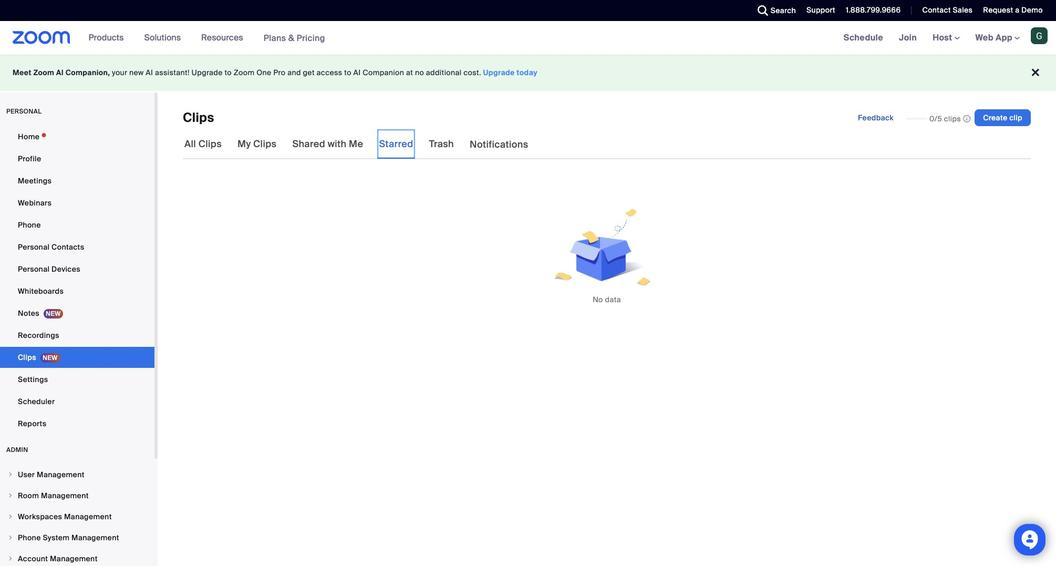 Task type: locate. For each thing, give the bounding box(es) containing it.
&
[[288, 32, 295, 43]]

personal menu menu
[[0, 126, 155, 435]]

2 vertical spatial right image
[[7, 556, 14, 562]]

right image left user
[[7, 471, 14, 478]]

tabs of clips tab list
[[183, 129, 530, 159]]

right image left account
[[7, 556, 14, 562]]

phone up account
[[18, 533, 41, 542]]

right image inside user management menu item
[[7, 471, 14, 478]]

management up room management
[[37, 470, 85, 479]]

upgrade
[[192, 68, 223, 77], [483, 68, 515, 77]]

management down phone system management menu item
[[50, 554, 98, 563]]

management for workspaces management
[[64, 512, 112, 521]]

right image for user management
[[7, 471, 14, 478]]

personal inside personal contacts link
[[18, 242, 50, 252]]

scheduler
[[18, 397, 55, 406]]

search
[[771, 6, 796, 15]]

1 horizontal spatial upgrade
[[483, 68, 515, 77]]

to right access
[[344, 68, 352, 77]]

account management
[[18, 554, 98, 563]]

host button
[[933, 32, 960, 43]]

create clip button
[[975, 109, 1031, 126]]

2 right image from the top
[[7, 535, 14, 541]]

notes link
[[0, 303, 155, 324]]

1 right image from the top
[[7, 492, 14, 499]]

to down resources dropdown button
[[225, 68, 232, 77]]

management inside "menu item"
[[50, 554, 98, 563]]

right image
[[7, 492, 14, 499], [7, 535, 14, 541]]

notifications
[[470, 138, 529, 151]]

devices
[[52, 264, 80, 274]]

assistant!
[[155, 68, 190, 77]]

account management menu item
[[0, 549, 155, 566]]

personal contacts
[[18, 242, 84, 252]]

personal inside personal devices "link"
[[18, 264, 50, 274]]

2 phone from the top
[[18, 533, 41, 542]]

all
[[184, 138, 196, 150]]

room management
[[18, 491, 89, 500]]

upgrade right cost.
[[483, 68, 515, 77]]

1 vertical spatial phone
[[18, 533, 41, 542]]

1 horizontal spatial zoom
[[234, 68, 255, 77]]

my clips tab
[[236, 129, 278, 159]]

contact sales link
[[915, 0, 976, 21], [923, 5, 973, 15]]

plans & pricing link
[[264, 32, 325, 43], [264, 32, 325, 43]]

1 phone from the top
[[18, 220, 41, 230]]

upgrade today link
[[483, 68, 538, 77]]

phone inside menu item
[[18, 533, 41, 542]]

0 vertical spatial personal
[[18, 242, 50, 252]]

clips link
[[0, 347, 155, 368]]

plans
[[264, 32, 286, 43]]

request a demo
[[984, 5, 1043, 15]]

at
[[406, 68, 413, 77]]

access
[[317, 68, 342, 77]]

plans & pricing
[[264, 32, 325, 43]]

shared with me tab
[[291, 129, 365, 159]]

webinars
[[18, 198, 52, 208]]

1 vertical spatial right image
[[7, 514, 14, 520]]

meetings navigation
[[836, 21, 1056, 55]]

phone down webinars
[[18, 220, 41, 230]]

3 right image from the top
[[7, 556, 14, 562]]

right image left system in the bottom of the page
[[7, 535, 14, 541]]

ai right new
[[146, 68, 153, 77]]

product information navigation
[[81, 21, 333, 55]]

clips
[[944, 114, 961, 123]]

meetings link
[[0, 170, 155, 191]]

0 vertical spatial right image
[[7, 471, 14, 478]]

right image inside workspaces management menu item
[[7, 514, 14, 520]]

1 vertical spatial right image
[[7, 535, 14, 541]]

personal up whiteboards in the left bottom of the page
[[18, 264, 50, 274]]

personal up personal devices
[[18, 242, 50, 252]]

management for account management
[[50, 554, 98, 563]]

0 horizontal spatial zoom
[[33, 68, 54, 77]]

2 right image from the top
[[7, 514, 14, 520]]

search button
[[750, 0, 799, 21]]

whiteboards
[[18, 286, 64, 296]]

1 horizontal spatial ai
[[146, 68, 153, 77]]

1 zoom from the left
[[33, 68, 54, 77]]

me
[[349, 138, 363, 150]]

recordings link
[[0, 325, 155, 346]]

room
[[18, 491, 39, 500]]

0/5 clips application
[[907, 113, 971, 124]]

0 horizontal spatial upgrade
[[192, 68, 223, 77]]

right image for phone
[[7, 535, 14, 541]]

notes
[[18, 309, 39, 318]]

banner
[[0, 21, 1056, 55]]

2 personal from the top
[[18, 264, 50, 274]]

zoom right meet
[[33, 68, 54, 77]]

right image for workspaces management
[[7, 514, 14, 520]]

management for user management
[[37, 470, 85, 479]]

zoom left one
[[234, 68, 255, 77]]

1 right image from the top
[[7, 471, 14, 478]]

0 vertical spatial right image
[[7, 492, 14, 499]]

clips right my at the top of page
[[253, 138, 277, 150]]

2 upgrade from the left
[[483, 68, 515, 77]]

pricing
[[297, 32, 325, 43]]

clips up settings
[[18, 353, 36, 362]]

right image left 'workspaces'
[[7, 514, 14, 520]]

right image left room
[[7, 492, 14, 499]]

ai left companion,
[[56, 68, 64, 77]]

resources
[[201, 32, 243, 43]]

user
[[18, 470, 35, 479]]

your
[[112, 68, 127, 77]]

management inside menu item
[[37, 470, 85, 479]]

personal contacts link
[[0, 237, 155, 258]]

clips
[[183, 109, 214, 126], [199, 138, 222, 150], [253, 138, 277, 150], [18, 353, 36, 362]]

shared with me
[[292, 138, 363, 150]]

support link
[[799, 0, 838, 21], [807, 5, 836, 15]]

new
[[129, 68, 144, 77]]

account
[[18, 554, 48, 563]]

0 horizontal spatial to
[[225, 68, 232, 77]]

right image inside account management "menu item"
[[7, 556, 14, 562]]

personal devices link
[[0, 259, 155, 280]]

right image inside room management menu item
[[7, 492, 14, 499]]

2 horizontal spatial ai
[[354, 68, 361, 77]]

right image inside phone system management menu item
[[7, 535, 14, 541]]

1.888.799.9666 button
[[838, 0, 904, 21], [846, 5, 901, 15]]

0 vertical spatial phone
[[18, 220, 41, 230]]

trash
[[429, 138, 454, 150]]

reports link
[[0, 413, 155, 434]]

upgrade down product information navigation
[[192, 68, 223, 77]]

admin
[[6, 446, 28, 454]]

management up workspaces management
[[41, 491, 89, 500]]

ai left companion
[[354, 68, 361, 77]]

zoom
[[33, 68, 54, 77], [234, 68, 255, 77]]

cost.
[[464, 68, 481, 77]]

management down room management menu item
[[64, 512, 112, 521]]

clips inside tab
[[199, 138, 222, 150]]

solutions
[[144, 32, 181, 43]]

request a demo link
[[976, 0, 1056, 21], [984, 5, 1043, 15]]

support
[[807, 5, 836, 15]]

phone inside personal menu menu
[[18, 220, 41, 230]]

right image
[[7, 471, 14, 478], [7, 514, 14, 520], [7, 556, 14, 562]]

trash tab
[[428, 129, 456, 159]]

management
[[37, 470, 85, 479], [41, 491, 89, 500], [64, 512, 112, 521], [71, 533, 119, 542], [50, 554, 98, 563]]

a
[[1016, 5, 1020, 15]]

demo
[[1022, 5, 1043, 15]]

1 horizontal spatial to
[[344, 68, 352, 77]]

my clips
[[238, 138, 277, 150]]

join
[[899, 32, 917, 43]]

create
[[983, 113, 1008, 122]]

phone
[[18, 220, 41, 230], [18, 533, 41, 542]]

ai
[[56, 68, 64, 77], [146, 68, 153, 77], [354, 68, 361, 77]]

clips right all at the left of page
[[199, 138, 222, 150]]

app
[[996, 32, 1013, 43]]

1 vertical spatial personal
[[18, 264, 50, 274]]

banner containing products
[[0, 21, 1056, 55]]

settings
[[18, 375, 48, 384]]

1 personal from the top
[[18, 242, 50, 252]]

no data
[[593, 295, 621, 304]]

0 horizontal spatial ai
[[56, 68, 64, 77]]

schedule link
[[836, 21, 891, 55]]



Task type: vqa. For each thing, say whether or not it's contained in the screenshot.
leftmost Show options image
no



Task type: describe. For each thing, give the bounding box(es) containing it.
with
[[328, 138, 347, 150]]

personal for personal contacts
[[18, 242, 50, 252]]

pro
[[273, 68, 286, 77]]

home
[[18, 132, 40, 141]]

whiteboards link
[[0, 281, 155, 302]]

contacts
[[52, 242, 84, 252]]

right image for account management
[[7, 556, 14, 562]]

meetings
[[18, 176, 52, 186]]

phone system management menu item
[[0, 528, 155, 548]]

solutions button
[[144, 21, 186, 55]]

zoom logo image
[[13, 31, 70, 44]]

one
[[257, 68, 272, 77]]

products button
[[89, 21, 128, 55]]

meet zoom ai companion, footer
[[0, 55, 1056, 91]]

workspaces management menu item
[[0, 507, 155, 527]]

clips up all clips tab on the top of page
[[183, 109, 214, 126]]

0/5
[[930, 114, 942, 123]]

sales
[[953, 5, 973, 15]]

profile link
[[0, 148, 155, 169]]

data
[[605, 295, 621, 304]]

host
[[933, 32, 955, 43]]

profile
[[18, 154, 41, 163]]

feedback
[[858, 113, 894, 122]]

clips inside personal menu menu
[[18, 353, 36, 362]]

create clip
[[983, 113, 1023, 122]]

user management menu item
[[0, 465, 155, 485]]

no
[[415, 68, 424, 77]]

no
[[593, 295, 603, 304]]

contact sales
[[923, 5, 973, 15]]

personal
[[6, 107, 42, 116]]

1 to from the left
[[225, 68, 232, 77]]

starred tab
[[378, 129, 415, 159]]

system
[[43, 533, 70, 542]]

1 ai from the left
[[56, 68, 64, 77]]

my
[[238, 138, 251, 150]]

workspaces management
[[18, 512, 112, 521]]

today
[[517, 68, 538, 77]]

admin menu menu
[[0, 465, 155, 566]]

reports
[[18, 419, 46, 428]]

meet
[[13, 68, 31, 77]]

request
[[984, 5, 1014, 15]]

2 ai from the left
[[146, 68, 153, 77]]

personal for personal devices
[[18, 264, 50, 274]]

user management
[[18, 470, 85, 479]]

scheduler link
[[0, 391, 155, 412]]

recordings
[[18, 331, 59, 340]]

1 upgrade from the left
[[192, 68, 223, 77]]

profile picture image
[[1031, 27, 1048, 44]]

feedback button
[[850, 109, 902, 126]]

phone for phone system management
[[18, 533, 41, 542]]

1.888.799.9666
[[846, 5, 901, 15]]

0/5 clips
[[930, 114, 961, 123]]

2 to from the left
[[344, 68, 352, 77]]

web app
[[976, 32, 1013, 43]]

personal devices
[[18, 264, 80, 274]]

phone system management
[[18, 533, 119, 542]]

all clips tab
[[183, 129, 223, 159]]

web app button
[[976, 32, 1020, 43]]

room management menu item
[[0, 486, 155, 506]]

web
[[976, 32, 994, 43]]

schedule
[[844, 32, 884, 43]]

starred
[[379, 138, 413, 150]]

phone link
[[0, 214, 155, 235]]

companion
[[363, 68, 404, 77]]

additional
[[426, 68, 462, 77]]

get
[[303, 68, 315, 77]]

management up account management "menu item"
[[71, 533, 119, 542]]

workspaces
[[18, 512, 62, 521]]

all clips
[[184, 138, 222, 150]]

right image for room
[[7, 492, 14, 499]]

and
[[288, 68, 301, 77]]

settings link
[[0, 369, 155, 390]]

management for room management
[[41, 491, 89, 500]]

3 ai from the left
[[354, 68, 361, 77]]

clips inside tab
[[253, 138, 277, 150]]

clip
[[1010, 113, 1023, 122]]

contact
[[923, 5, 951, 15]]

companion,
[[66, 68, 110, 77]]

phone for phone
[[18, 220, 41, 230]]

resources button
[[201, 21, 248, 55]]

webinars link
[[0, 192, 155, 213]]

join link
[[891, 21, 925, 55]]

2 zoom from the left
[[234, 68, 255, 77]]

meet zoom ai companion, your new ai assistant! upgrade to zoom one pro and get access to ai companion at no additional cost. upgrade today
[[13, 68, 538, 77]]

home link
[[0, 126, 155, 147]]



